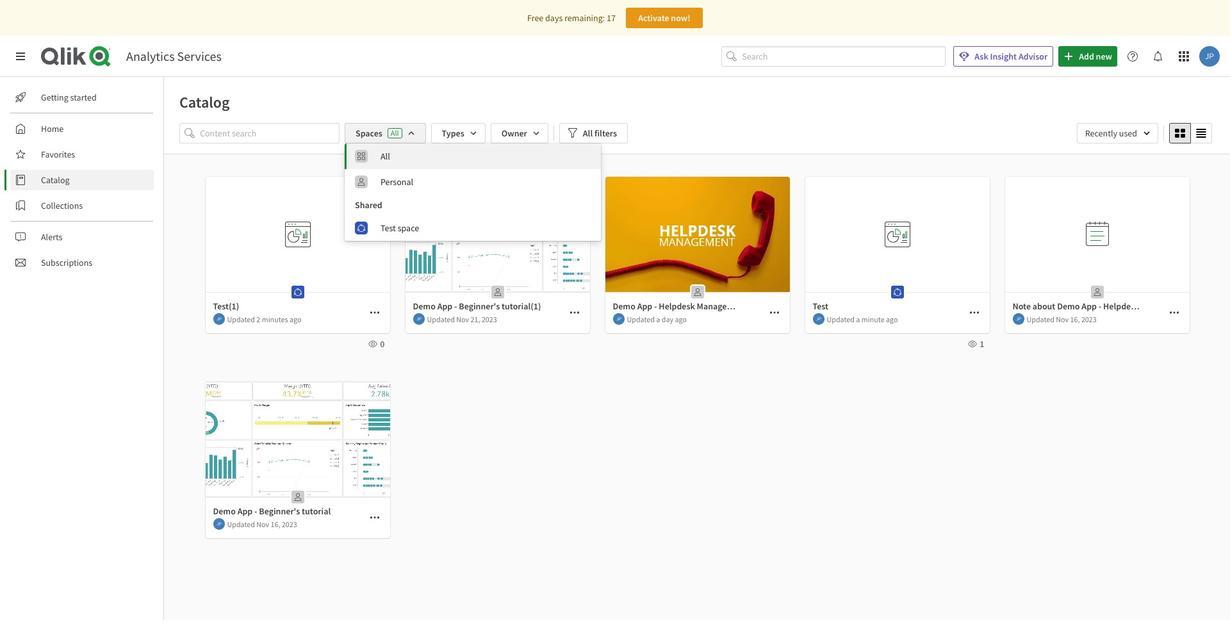 Task type: describe. For each thing, give the bounding box(es) containing it.
updated a minute ago
[[827, 314, 899, 324]]

owner button
[[491, 123, 549, 144]]

add new button
[[1059, 46, 1118, 67]]

more actions image for demo app - beginner's tutorial(1)
[[570, 308, 580, 318]]

collections link
[[10, 196, 154, 216]]

more actions image for demo app - helpdesk management
[[770, 308, 780, 318]]

updated for test
[[827, 314, 855, 324]]

catalog link
[[10, 170, 154, 190]]

all element
[[381, 151, 594, 162]]

updated for demo app - beginner's tutorial(1)
[[427, 314, 455, 324]]

demo app - beginner's tutorial
[[213, 506, 331, 517]]

demo for demo app - helpdesk management
[[613, 301, 636, 312]]

test for test
[[813, 301, 829, 312]]

minute
[[862, 314, 885, 324]]

alerts
[[41, 231, 62, 243]]

favorites
[[41, 149, 75, 160]]

insight
[[991, 51, 1018, 62]]

ago for test
[[887, 314, 899, 324]]

17
[[607, 12, 616, 24]]

days
[[546, 12, 563, 24]]

updated for demo app - helpdesk management
[[627, 314, 655, 324]]

Content search text field
[[200, 123, 340, 144]]

subscriptions
[[41, 257, 92, 269]]

activate
[[639, 12, 670, 24]]

management
[[697, 301, 748, 312]]

switch view group
[[1170, 123, 1213, 144]]

Recently used field
[[1078, 123, 1159, 144]]

activate now! link
[[626, 8, 703, 28]]

getting
[[41, 92, 68, 103]]

add new
[[1080, 51, 1113, 62]]

demo for demo app - beginner's tutorial
[[213, 506, 236, 517]]

free
[[528, 12, 544, 24]]

qlik sense app image for tutorial(1)
[[406, 177, 590, 292]]

updated nov 16, 2023 link
[[1006, 177, 1190, 334]]

alerts link
[[10, 227, 154, 247]]

app for demo app - beginner's tutorial
[[238, 506, 253, 517]]

ask
[[975, 51, 989, 62]]

advisor
[[1019, 51, 1048, 62]]

this item has not been viewed in the last 28 days. image
[[369, 340, 378, 349]]

test space
[[381, 222, 419, 234]]

james peterson image for test(1)
[[213, 314, 225, 325]]

personal
[[381, 176, 414, 188]]

personal link
[[345, 169, 601, 195]]

beginner's for tutorial
[[259, 506, 300, 517]]

home link
[[10, 119, 154, 139]]

recently
[[1086, 128, 1118, 139]]

unique viewers in the last 28 days: 1 element
[[966, 339, 985, 350]]

2
[[257, 314, 261, 324]]

updated 2 minutes ago
[[227, 314, 302, 324]]

analytics
[[126, 48, 175, 64]]

app for demo app - beginner's tutorial(1)
[[438, 301, 453, 312]]

james peterson element inside updated nov 16, 2023 link
[[1013, 314, 1025, 325]]

updated nov 16, 2023 for the bottommost james peterson icon
[[227, 520, 297, 529]]

nov for tutorial(1)
[[457, 314, 469, 324]]

ask insight advisor
[[975, 51, 1048, 62]]

tutorial
[[302, 506, 331, 517]]

collections
[[41, 200, 83, 212]]

remaining:
[[565, 12, 605, 24]]

james peterson image inside updated nov 16, 2023 link
[[1013, 314, 1025, 325]]

used
[[1120, 128, 1138, 139]]

menu inside the filters region
[[345, 144, 601, 241]]

space
[[398, 222, 419, 234]]

qlik sense app image for management
[[606, 177, 790, 292]]

this item has not been viewed in the last 28 days. element
[[366, 339, 385, 350]]

close sidebar menu image
[[15, 51, 26, 62]]

more actions image for test(1)
[[370, 308, 380, 318]]

navigation pane element
[[0, 82, 163, 278]]

0 vertical spatial catalog
[[180, 92, 230, 112]]

1
[[980, 339, 985, 350]]

Search text field
[[743, 46, 946, 67]]

1 vertical spatial james peterson image
[[213, 519, 225, 530]]

new
[[1097, 51, 1113, 62]]

minutes
[[262, 314, 288, 324]]

ago for test(1)
[[290, 314, 302, 324]]

16, for the 'personal' element corresponding to demo app - beginner's tutorial
[[271, 520, 280, 529]]

2023 for tutorial(1)
[[482, 314, 497, 324]]

test space link
[[345, 215, 601, 241]]

helpdesk
[[659, 301, 695, 312]]

james peterson image for test
[[813, 314, 825, 325]]



Task type: vqa. For each thing, say whether or not it's contained in the screenshot.
now!
yes



Task type: locate. For each thing, give the bounding box(es) containing it.
personal element for demo app - beginner's tutorial(1)
[[488, 282, 508, 303]]

0 horizontal spatial 2023
[[282, 520, 297, 529]]

test space element for test
[[888, 282, 908, 303]]

2 horizontal spatial test space element
[[888, 282, 908, 303]]

a for demo app - helpdesk management
[[657, 314, 661, 324]]

nov
[[457, 314, 469, 324], [1057, 314, 1070, 324], [257, 520, 269, 529]]

test(1)
[[213, 301, 239, 312]]

0 horizontal spatial -
[[255, 506, 257, 517]]

- for demo app - beginner's tutorial
[[255, 506, 257, 517]]

3 more actions image from the left
[[770, 308, 780, 318]]

0 vertical spatial 16,
[[1071, 314, 1081, 324]]

getting started
[[41, 92, 97, 103]]

0 horizontal spatial updated nov 16, 2023
[[227, 520, 297, 529]]

now!
[[671, 12, 691, 24]]

2 horizontal spatial demo
[[613, 301, 636, 312]]

more actions image for test
[[970, 308, 980, 318]]

james peterson element
[[213, 314, 225, 325], [413, 314, 425, 325], [613, 314, 625, 325], [813, 314, 825, 325], [1013, 314, 1025, 325], [213, 519, 225, 530]]

test
[[381, 222, 396, 234], [813, 301, 829, 312]]

1 horizontal spatial more actions image
[[970, 308, 980, 318]]

test space element up updated a minute ago at the bottom right of the page
[[888, 282, 908, 303]]

more actions image
[[970, 308, 980, 318], [370, 513, 380, 523]]

a
[[657, 314, 661, 324], [857, 314, 861, 324]]

0 horizontal spatial more actions image
[[370, 513, 380, 523]]

1 horizontal spatial 2023
[[482, 314, 497, 324]]

updated nov 21, 2023
[[427, 314, 497, 324]]

day
[[662, 314, 674, 324]]

test up updated a minute ago at the bottom right of the page
[[813, 301, 829, 312]]

james peterson image
[[1013, 314, 1025, 325], [213, 519, 225, 530]]

catalog
[[180, 92, 230, 112], [41, 174, 70, 186]]

all inside dropdown button
[[583, 128, 593, 139]]

james peterson image for demo app - beginner's tutorial(1)
[[413, 314, 425, 325]]

shared
[[355, 199, 383, 211]]

0 horizontal spatial qlik sense app image
[[205, 382, 390, 498]]

- up updated nov 21, 2023
[[455, 301, 457, 312]]

test space element
[[381, 222, 594, 234], [288, 282, 308, 303], [888, 282, 908, 303]]

qlik sense app image for tutorial
[[205, 382, 390, 498]]

all filters
[[583, 128, 617, 139]]

ago
[[290, 314, 302, 324], [675, 314, 687, 324], [887, 314, 899, 324]]

james peterson element for demo app - beginner's tutorial(1)
[[413, 314, 425, 325]]

updated a day ago
[[627, 314, 687, 324]]

1 horizontal spatial ago
[[675, 314, 687, 324]]

0 horizontal spatial beginner's
[[259, 506, 300, 517]]

all
[[583, 128, 593, 139], [391, 128, 399, 138], [381, 151, 390, 162]]

1 more actions image from the left
[[370, 308, 380, 318]]

4 more actions image from the left
[[1170, 308, 1180, 318]]

services
[[177, 48, 222, 64]]

21,
[[471, 314, 481, 324]]

ago down demo app - helpdesk management
[[675, 314, 687, 324]]

demo for demo app - beginner's tutorial(1)
[[413, 301, 436, 312]]

1 horizontal spatial all
[[391, 128, 399, 138]]

analytics services element
[[126, 48, 222, 64]]

james peterson element for test
[[813, 314, 825, 325]]

test space element up minutes
[[288, 282, 308, 303]]

1 horizontal spatial a
[[857, 314, 861, 324]]

2 horizontal spatial 2023
[[1082, 314, 1097, 324]]

tutorial(1)
[[502, 301, 541, 312]]

james peterson element for test(1)
[[213, 314, 225, 325]]

beginner's
[[459, 301, 500, 312], [259, 506, 300, 517]]

unique viewers in the last 28 days: 1 image
[[969, 340, 978, 349]]

2 horizontal spatial app
[[638, 301, 653, 312]]

ago right minute
[[887, 314, 899, 324]]

2 horizontal spatial qlik sense app image
[[606, 177, 790, 292]]

james peterson element for demo app - helpdesk management
[[613, 314, 625, 325]]

2 a from the left
[[857, 314, 861, 324]]

favorites link
[[10, 144, 154, 165]]

filters region
[[164, 121, 1231, 241]]

test space element containing test space
[[381, 222, 594, 234]]

1 a from the left
[[657, 314, 661, 324]]

qlik sense app image
[[406, 177, 590, 292], [606, 177, 790, 292], [205, 382, 390, 498]]

test left space
[[381, 222, 396, 234]]

demo
[[413, 301, 436, 312], [613, 301, 636, 312], [213, 506, 236, 517]]

owner
[[502, 128, 528, 139]]

1 ago from the left
[[290, 314, 302, 324]]

1 vertical spatial more actions image
[[370, 513, 380, 523]]

2 horizontal spatial all
[[583, 128, 593, 139]]

all link
[[345, 144, 601, 169]]

2 more actions image from the left
[[570, 308, 580, 318]]

james peterson element for demo app - beginner's tutorial
[[213, 519, 225, 530]]

1 horizontal spatial nov
[[457, 314, 469, 324]]

personal element for demo app - beginner's tutorial
[[288, 487, 308, 508]]

all for all filters
[[583, 128, 593, 139]]

test for test space
[[381, 222, 396, 234]]

beginner's for tutorial(1)
[[459, 301, 500, 312]]

app
[[438, 301, 453, 312], [638, 301, 653, 312], [238, 506, 253, 517]]

0 vertical spatial more actions image
[[970, 308, 980, 318]]

0 horizontal spatial nov
[[257, 520, 269, 529]]

personal element containing personal
[[381, 176, 594, 188]]

personal element
[[381, 176, 594, 188], [488, 282, 508, 303], [688, 282, 708, 303], [1088, 282, 1108, 303], [288, 487, 308, 508]]

free days remaining: 17
[[528, 12, 616, 24]]

1 vertical spatial updated nov 16, 2023
[[227, 520, 297, 529]]

updated
[[227, 314, 255, 324], [427, 314, 455, 324], [627, 314, 655, 324], [827, 314, 855, 324], [1027, 314, 1055, 324], [227, 520, 255, 529]]

more actions image
[[370, 308, 380, 318], [570, 308, 580, 318], [770, 308, 780, 318], [1170, 308, 1180, 318]]

james peterson image for demo app - helpdesk management
[[613, 314, 625, 325]]

0 horizontal spatial ago
[[290, 314, 302, 324]]

2 horizontal spatial -
[[655, 301, 658, 312]]

all filters button
[[560, 123, 628, 144]]

1 horizontal spatial updated nov 16, 2023
[[1027, 314, 1097, 324]]

personal element inside personal link
[[381, 176, 594, 188]]

home
[[41, 123, 64, 135]]

test space element for test(1)
[[288, 282, 308, 303]]

beginner's up 21,
[[459, 301, 500, 312]]

catalog down favorites
[[41, 174, 70, 186]]

catalog inside "navigation pane" element
[[41, 174, 70, 186]]

started
[[70, 92, 97, 103]]

subscriptions link
[[10, 253, 154, 273]]

updated nov 16, 2023
[[1027, 314, 1097, 324], [227, 520, 297, 529]]

- left tutorial
[[255, 506, 257, 517]]

0
[[380, 339, 385, 350]]

a left minute
[[857, 314, 861, 324]]

0 horizontal spatial demo
[[213, 506, 236, 517]]

0 vertical spatial test
[[381, 222, 396, 234]]

0 horizontal spatial james peterson image
[[213, 519, 225, 530]]

1 horizontal spatial qlik sense app image
[[406, 177, 590, 292]]

1 vertical spatial beginner's
[[259, 506, 300, 517]]

menu
[[345, 144, 601, 241]]

1 horizontal spatial 16,
[[1071, 314, 1081, 324]]

1 horizontal spatial beginner's
[[459, 301, 500, 312]]

types button
[[431, 123, 486, 144]]

searchbar element
[[722, 46, 946, 67]]

3 ago from the left
[[887, 314, 899, 324]]

all inside menu
[[381, 151, 390, 162]]

more actions image inside updated nov 16, 2023 link
[[1170, 308, 1180, 318]]

0 horizontal spatial app
[[238, 506, 253, 517]]

test inside the filters region
[[381, 222, 396, 234]]

ago right minutes
[[290, 314, 302, 324]]

1 horizontal spatial -
[[455, 301, 457, 312]]

1 horizontal spatial test space element
[[381, 222, 594, 234]]

test space element down personal link
[[381, 222, 594, 234]]

demo app - helpdesk management
[[613, 301, 748, 312]]

activate now!
[[639, 12, 691, 24]]

a left day
[[657, 314, 661, 324]]

analytics services
[[126, 48, 222, 64]]

1 horizontal spatial catalog
[[180, 92, 230, 112]]

0 horizontal spatial test
[[381, 222, 396, 234]]

personal element inside updated nov 16, 2023 link
[[1088, 282, 1108, 303]]

2023 for tutorial
[[282, 520, 297, 529]]

getting started link
[[10, 87, 154, 108]]

catalog down services
[[180, 92, 230, 112]]

personal element for demo app - helpdesk management
[[688, 282, 708, 303]]

0 horizontal spatial catalog
[[41, 174, 70, 186]]

all for all element
[[381, 151, 390, 162]]

1 horizontal spatial james peterson image
[[1013, 314, 1025, 325]]

- for demo app - helpdesk management
[[655, 301, 658, 312]]

2 horizontal spatial ago
[[887, 314, 899, 324]]

menu containing all
[[345, 144, 601, 241]]

app for demo app - helpdesk management
[[638, 301, 653, 312]]

0 vertical spatial beginner's
[[459, 301, 500, 312]]

beginner's left tutorial
[[259, 506, 300, 517]]

updated for test(1)
[[227, 314, 255, 324]]

add
[[1080, 51, 1095, 62]]

-
[[455, 301, 457, 312], [655, 301, 658, 312], [255, 506, 257, 517]]

2 horizontal spatial nov
[[1057, 314, 1070, 324]]

nov for tutorial
[[257, 520, 269, 529]]

0 horizontal spatial 16,
[[271, 520, 280, 529]]

0 horizontal spatial all
[[381, 151, 390, 162]]

ask insight advisor button
[[954, 46, 1054, 67]]

ago for demo app - helpdesk management
[[675, 314, 687, 324]]

updated nov 16, 2023 inside updated nov 16, 2023 link
[[1027, 314, 1097, 324]]

2 ago from the left
[[675, 314, 687, 324]]

- for demo app - beginner's tutorial(1)
[[455, 301, 457, 312]]

more actions image for demo app - beginner's tutorial
[[370, 513, 380, 523]]

all right spaces
[[391, 128, 399, 138]]

all up personal
[[381, 151, 390, 162]]

more actions image right tutorial
[[370, 513, 380, 523]]

0 vertical spatial james peterson image
[[1013, 314, 1025, 325]]

a for test
[[857, 314, 861, 324]]

1 vertical spatial catalog
[[41, 174, 70, 186]]

james peterson image
[[1200, 46, 1221, 67], [213, 314, 225, 325], [413, 314, 425, 325], [613, 314, 625, 325], [813, 314, 825, 325]]

1 horizontal spatial app
[[438, 301, 453, 312]]

- up updated a day ago at the right bottom of the page
[[655, 301, 658, 312]]

1 vertical spatial test
[[813, 301, 829, 312]]

1 horizontal spatial test
[[813, 301, 829, 312]]

0 horizontal spatial test space element
[[288, 282, 308, 303]]

0 vertical spatial updated nov 16, 2023
[[1027, 314, 1097, 324]]

spaces
[[356, 128, 383, 139]]

demo app - beginner's tutorial(1)
[[413, 301, 541, 312]]

updated nov 16, 2023 for james peterson icon in updated nov 16, 2023 link
[[1027, 314, 1097, 324]]

16,
[[1071, 314, 1081, 324], [271, 520, 280, 529]]

recently used
[[1086, 128, 1138, 139]]

1 vertical spatial 16,
[[271, 520, 280, 529]]

updated for demo app - beginner's tutorial
[[227, 520, 255, 529]]

more actions image up unique viewers in the last 28 days: 1 element
[[970, 308, 980, 318]]

test space element inside test space link
[[381, 222, 594, 234]]

types
[[442, 128, 465, 139]]

2023
[[482, 314, 497, 324], [1082, 314, 1097, 324], [282, 520, 297, 529]]

filters
[[595, 128, 617, 139]]

1 horizontal spatial demo
[[413, 301, 436, 312]]

0 horizontal spatial a
[[657, 314, 661, 324]]

all left filters
[[583, 128, 593, 139]]

16, for the 'personal' element within the updated nov 16, 2023 link
[[1071, 314, 1081, 324]]



